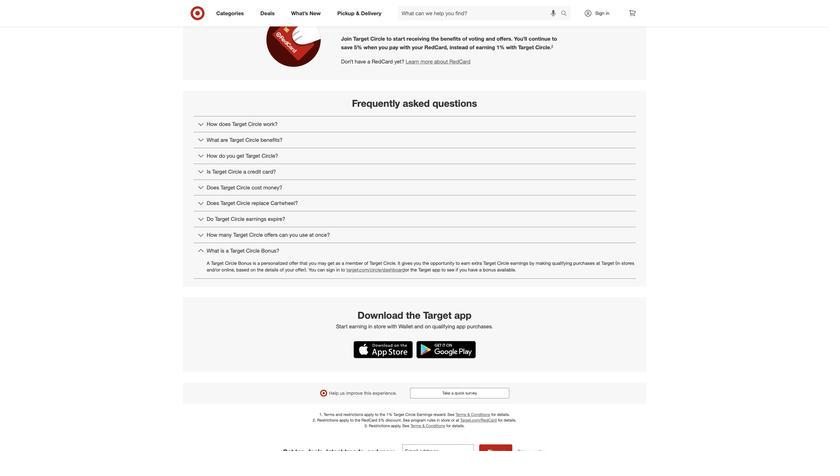 Task type: locate. For each thing, give the bounding box(es) containing it.
see right reward.
[[447, 412, 454, 417]]

to
[[386, 36, 392, 42], [552, 36, 557, 42], [456, 260, 460, 266], [341, 267, 345, 273], [442, 267, 446, 273], [375, 412, 379, 417], [350, 418, 354, 423]]

0 vertical spatial store
[[374, 323, 386, 330]]

join
[[341, 36, 352, 42]]

your down offer
[[285, 267, 294, 273]]

a right the bonus
[[257, 260, 260, 266]]

2.
[[313, 418, 316, 423]]

and inside download the target app start earning in store with wallet and on qualifying app purchases.
[[414, 323, 423, 330]]

have right don't
[[355, 58, 366, 65]]

1 vertical spatial store
[[441, 418, 450, 423]]

you right do at the left of the page
[[227, 153, 235, 159]]

is
[[221, 248, 224, 254], [253, 260, 256, 266]]

and inside join target circle to start receiving the benefits of voting and offers. you'll continue to save 5% when you pay with your redcard, instead of earning 1% with target circle.
[[486, 36, 495, 42]]

get inside a target circle bonus is a personalized offer that you may get as a member of target circle. it gives you the opportunity to earn extra target circle earnings by making qualifying purchases at target (in stores and/or online, based on the details of your offer). you can sign in to
[[328, 260, 334, 266]]

of
[[462, 36, 467, 42], [469, 44, 474, 51], [364, 260, 368, 266], [280, 267, 284, 273]]

get up sign
[[328, 260, 334, 266]]

app up purchases.
[[454, 309, 472, 321]]

0 horizontal spatial at
[[309, 232, 314, 238]]

2 horizontal spatial at
[[596, 260, 600, 266]]

the up "redcard,"
[[431, 36, 439, 42]]

at inside a target circle bonus is a personalized offer that you may get as a member of target circle. it gives you the opportunity to earn extra target circle earnings by making qualifying purchases at target (in stores and/or online, based on the details of your offer). you can sign in to
[[596, 260, 600, 266]]

expire?
[[268, 216, 285, 222]]

how does target circle work?
[[207, 121, 278, 127]]

redcard™?
[[375, 17, 426, 28]]

0 horizontal spatial &
[[356, 10, 360, 16]]

for
[[491, 412, 496, 417], [498, 418, 503, 423], [446, 424, 451, 429]]

the down the gives
[[410, 267, 417, 273]]

you
[[379, 44, 388, 51], [227, 153, 235, 159], [289, 232, 298, 238], [309, 260, 316, 266], [414, 260, 421, 266], [459, 267, 467, 273]]

offer).
[[295, 267, 307, 273]]

2 does from the top
[[207, 200, 219, 207]]

0 vertical spatial details.
[[497, 412, 510, 417]]

earning down voting on the right of page
[[476, 44, 495, 51]]

0 vertical spatial what
[[207, 137, 219, 143]]

circle left cost on the top of the page
[[236, 184, 250, 191]]

0 horizontal spatial 5%
[[354, 44, 362, 51]]

is inside a target circle bonus is a personalized offer that you may get as a member of target circle. it gives you the opportunity to earn extra target circle earnings by making qualifying purchases at target (in stores and/or online, based on the details of your offer). you can sign in to
[[253, 260, 256, 266]]

to down restrictions on the bottom left of page
[[350, 418, 354, 423]]

for up target.com/redcard
[[491, 412, 496, 417]]

conditions
[[471, 412, 490, 417], [426, 424, 445, 429]]

and right "wallet"
[[414, 323, 423, 330]]

qualifying up get it on google play image
[[432, 323, 455, 330]]

qualifying right making
[[552, 260, 572, 266]]

1 vertical spatial 1%
[[386, 412, 392, 417]]

earnings inside dropdown button
[[246, 216, 266, 222]]

circle.
[[535, 44, 551, 51], [383, 260, 396, 266]]

work?
[[263, 121, 278, 127]]

you left use
[[289, 232, 298, 238]]

qualifying inside download the target app start earning in store with wallet and on qualifying app purchases.
[[432, 323, 455, 330]]

0 horizontal spatial your
[[285, 267, 294, 273]]

1 vertical spatial or
[[451, 418, 455, 423]]

3 how from the top
[[207, 232, 217, 238]]

does down is at left top
[[207, 184, 219, 191]]

& up have at the top left of page
[[356, 10, 360, 16]]

by
[[529, 260, 534, 266]]

or
[[405, 267, 409, 273], [451, 418, 455, 423]]

on right the based
[[250, 267, 256, 273]]

to right sign
[[341, 267, 345, 273]]

1 does from the top
[[207, 184, 219, 191]]

1 horizontal spatial with
[[400, 44, 410, 51]]

sign
[[595, 10, 604, 16]]

0 vertical spatial terms & conditions link
[[456, 412, 490, 417]]

0 vertical spatial at
[[309, 232, 314, 238]]

purchases.
[[467, 323, 493, 330]]

1 horizontal spatial &
[[422, 424, 425, 429]]

how does target circle work? button
[[193, 117, 636, 132]]

None text field
[[402, 445, 474, 451]]

does for does target circle replace cartwheel?
[[207, 200, 219, 207]]

1 horizontal spatial earning
[[476, 44, 495, 51]]

0 vertical spatial restrictions
[[317, 418, 338, 423]]

does
[[219, 121, 231, 127]]

redcard up 3.
[[361, 418, 377, 423]]

with down start
[[400, 44, 410, 51]]

2 horizontal spatial terms
[[456, 412, 466, 417]]

the down restrictions on the bottom left of page
[[355, 418, 360, 423]]

1 horizontal spatial your
[[412, 44, 423, 51]]

0 horizontal spatial circle.
[[383, 260, 396, 266]]

what inside dropdown button
[[207, 248, 219, 254]]

asked
[[403, 97, 430, 109]]

1 vertical spatial does
[[207, 200, 219, 207]]

1 horizontal spatial circle.
[[535, 44, 551, 51]]

to down opportunity
[[442, 267, 446, 273]]

1 vertical spatial 5%
[[378, 418, 384, 423]]

how left many
[[207, 232, 217, 238]]

circle left work?
[[248, 121, 262, 127]]

can right offers on the bottom
[[279, 232, 288, 238]]

you inside dropdown button
[[289, 232, 298, 238]]

restrictions down 1.
[[317, 418, 338, 423]]

1% inside join target circle to start receiving the benefits of voting and offers. you'll continue to save 5% when you pay with your redcard, instead of earning 1% with target circle.
[[496, 44, 505, 51]]

1 horizontal spatial terms & conditions link
[[456, 412, 490, 417]]

1 horizontal spatial 1%
[[496, 44, 505, 51]]

app left purchases.
[[456, 323, 466, 330]]

(in
[[615, 260, 620, 266]]

and/or
[[207, 267, 220, 273]]

in
[[606, 10, 609, 16], [336, 267, 340, 273], [368, 323, 372, 330], [437, 418, 440, 423]]

1 vertical spatial for
[[498, 418, 503, 423]]

or right rules on the bottom right of page
[[451, 418, 455, 423]]

can inside a target circle bonus is a personalized offer that you may get as a member of target circle. it gives you the opportunity to earn extra target circle earnings by making qualifying purchases at target (in stores and/or online, based on the details of your offer). you can sign in to
[[317, 267, 325, 273]]

apply up 3.
[[364, 412, 374, 417]]

1 horizontal spatial at
[[456, 418, 459, 423]]

1% up discount.
[[386, 412, 392, 417]]

1 vertical spatial restrictions
[[369, 424, 390, 429]]

1% down the offers.
[[496, 44, 505, 51]]

does target circle replace cartwheel? button
[[193, 196, 636, 211]]

store inside 1. terms and restrictions apply to the 1% target circle earnings reward. see terms & conditions for details. 2. restrictions apply to the redcard 5% discount. see program rules in store or at target.com/redcard for details. 3. restrictions apply. see terms & conditions for details.
[[441, 418, 450, 423]]

1 horizontal spatial get
[[328, 260, 334, 266]]

earnings inside a target circle bonus is a personalized offer that you may get as a member of target circle. it gives you the opportunity to earn extra target circle earnings by making qualifying purchases at target (in stores and/or online, based on the details of your offer). you can sign in to
[[510, 260, 528, 266]]

0 vertical spatial earning
[[476, 44, 495, 51]]

0 vertical spatial 5%
[[354, 44, 362, 51]]

at right use
[[309, 232, 314, 238]]

see left program
[[403, 418, 410, 423]]

learn more about redcard link
[[406, 58, 470, 66]]

&
[[356, 10, 360, 16], [467, 412, 470, 417], [422, 424, 425, 429]]

1 vertical spatial and
[[414, 323, 423, 330]]

1 vertical spatial circle.
[[383, 260, 396, 266]]

get
[[237, 153, 244, 159], [328, 260, 334, 266]]

1 vertical spatial earnings
[[510, 260, 528, 266]]

0 horizontal spatial for
[[446, 424, 451, 429]]

of down personalized
[[280, 267, 284, 273]]

0 vertical spatial does
[[207, 184, 219, 191]]

apply
[[364, 412, 374, 417], [339, 418, 349, 423]]

circle up when
[[370, 36, 385, 42]]

1 horizontal spatial earnings
[[510, 260, 528, 266]]

in down download
[[368, 323, 372, 330]]

help us improve this experience.
[[329, 390, 397, 396]]

does target circle replace cartwheel?
[[207, 200, 298, 207]]

does target circle cost money? button
[[193, 180, 636, 195]]

wallet
[[399, 323, 413, 330]]

get up is target circle a credit card?
[[237, 153, 244, 159]]

a right take
[[451, 391, 454, 396]]

frequently asked questions
[[352, 97, 477, 109]]

qualifying inside a target circle bonus is a personalized offer that you may get as a member of target circle. it gives you the opportunity to earn extra target circle earnings by making qualifying purchases at target (in stores and/or online, based on the details of your offer). you can sign in to
[[552, 260, 572, 266]]

is down many
[[221, 248, 224, 254]]

circle up the bonus
[[246, 248, 260, 254]]

0 horizontal spatial terms & conditions link
[[410, 424, 445, 429]]

terms & conditions link for 3. restrictions apply. see
[[410, 424, 445, 429]]

terms & conditions link
[[456, 412, 490, 417], [410, 424, 445, 429]]

1 vertical spatial terms & conditions link
[[410, 424, 445, 429]]

store down reward.
[[441, 418, 450, 423]]

terms & conditions link down rules on the bottom right of page
[[410, 424, 445, 429]]

and
[[486, 36, 495, 42], [414, 323, 423, 330], [336, 412, 342, 417]]

0 horizontal spatial apply
[[339, 418, 349, 423]]

5% inside join target circle to start receiving the benefits of voting and offers. you'll continue to save 5% when you pay with your redcard, instead of earning 1% with target circle.
[[354, 44, 362, 51]]

circle. down continue
[[535, 44, 551, 51]]

what up a
[[207, 248, 219, 254]]

0 horizontal spatial 1%
[[386, 412, 392, 417]]

circle up program
[[405, 412, 416, 417]]

0 vertical spatial is
[[221, 248, 224, 254]]

0 horizontal spatial or
[[405, 267, 409, 273]]

1 horizontal spatial conditions
[[471, 412, 490, 417]]

take a quick survey button
[[410, 388, 509, 399]]

to down experience.
[[375, 412, 379, 417]]

circle up "how do you get target circle?"
[[245, 137, 259, 143]]

apply.
[[391, 424, 401, 429]]

frequently
[[352, 97, 400, 109]]

1 vertical spatial have
[[468, 267, 478, 273]]

store down download
[[374, 323, 386, 330]]

on right "wallet"
[[425, 323, 431, 330]]

1 vertical spatial &
[[467, 412, 470, 417]]

apply down restrictions on the bottom left of page
[[339, 418, 349, 423]]

0 horizontal spatial on
[[250, 267, 256, 273]]

1 what from the top
[[207, 137, 219, 143]]

0 vertical spatial earnings
[[246, 216, 266, 222]]

1. terms and restrictions apply to the 1% target circle earnings reward. see terms & conditions for details. 2. restrictions apply to the redcard 5% discount. see program rules in store or at target.com/redcard for details. 3. restrictions apply. see terms & conditions for details.
[[313, 412, 516, 429]]

can
[[279, 232, 288, 238], [317, 267, 325, 273]]

your inside a target circle bonus is a personalized offer that you may get as a member of target circle. it gives you the opportunity to earn extra target circle earnings by making qualifying purchases at target (in stores and/or online, based on the details of your offer). you can sign in to
[[285, 267, 294, 273]]

1%
[[496, 44, 505, 51], [386, 412, 392, 417]]

target.com/circle/dashboard
[[346, 267, 405, 273]]

What can we help you find? suggestions appear below search field
[[398, 6, 562, 21]]

a down many
[[226, 248, 229, 254]]

what left are
[[207, 137, 219, 143]]

terms down program
[[410, 424, 421, 429]]

a target circle bonus is a personalized offer that you may get as a member of target circle. it gives you the opportunity to earn extra target circle earnings by making qualifying purchases at target (in stores and/or online, based on the details of your offer). you can sign in to
[[207, 260, 634, 273]]

in inside a target circle bonus is a personalized offer that you may get as a member of target circle. it gives you the opportunity to earn extra target circle earnings by making qualifying purchases at target (in stores and/or online, based on the details of your offer). you can sign in to
[[336, 267, 340, 273]]

0 vertical spatial for
[[491, 412, 496, 417]]

1 horizontal spatial apply
[[364, 412, 374, 417]]

discount.
[[386, 418, 402, 423]]

0 horizontal spatial can
[[279, 232, 288, 238]]

0 vertical spatial have
[[355, 58, 366, 65]]

download on the appstore image
[[353, 341, 413, 359]]

see
[[447, 412, 454, 417], [403, 418, 410, 423], [402, 424, 409, 429]]

1 horizontal spatial can
[[317, 267, 325, 273]]

1 horizontal spatial qualifying
[[552, 260, 572, 266]]

conditions down rules on the bottom right of page
[[426, 424, 445, 429]]

1 vertical spatial on
[[425, 323, 431, 330]]

0 horizontal spatial with
[[387, 323, 397, 330]]

1 vertical spatial qualifying
[[432, 323, 455, 330]]

1 vertical spatial get
[[328, 260, 334, 266]]

benefits?
[[261, 137, 283, 143]]

0 horizontal spatial have
[[355, 58, 366, 65]]

0 vertical spatial how
[[207, 121, 217, 127]]

5% inside 1. terms and restrictions apply to the 1% target circle earnings reward. see terms & conditions for details. 2. restrictions apply to the redcard 5% discount. see program rules in store or at target.com/redcard for details. 3. restrictions apply. see terms & conditions for details.
[[378, 418, 384, 423]]

0 vertical spatial your
[[412, 44, 423, 51]]

2 what from the top
[[207, 248, 219, 254]]

categories link
[[211, 6, 252, 21]]

in right sign
[[606, 10, 609, 16]]

0 horizontal spatial get
[[237, 153, 244, 159]]

in down as
[[336, 267, 340, 273]]

how left do at the left of the page
[[207, 153, 217, 159]]

1 horizontal spatial store
[[441, 418, 450, 423]]

what inside dropdown button
[[207, 137, 219, 143]]

categories
[[216, 10, 244, 16]]

the inside download the target app start earning in store with wallet and on qualifying app purchases.
[[406, 309, 421, 321]]

2 horizontal spatial with
[[506, 44, 517, 51]]

0 vertical spatial 1%
[[496, 44, 505, 51]]

1 how from the top
[[207, 121, 217, 127]]

how inside dropdown button
[[207, 153, 217, 159]]

your
[[412, 44, 423, 51], [285, 267, 294, 273]]

have down extra
[[468, 267, 478, 273]]

it
[[398, 260, 400, 266]]

and right voting on the right of page
[[486, 36, 495, 42]]

at inside 1. terms and restrictions apply to the 1% target circle earnings reward. see terms & conditions for details. 2. restrictions apply to the redcard 5% discount. see program rules in store or at target.com/redcard for details. 3. restrictions apply. see terms & conditions for details.
[[456, 418, 459, 423]]

for right target.com/redcard link
[[498, 418, 503, 423]]

1 vertical spatial can
[[317, 267, 325, 273]]

at right purchases at bottom right
[[596, 260, 600, 266]]

0 vertical spatial or
[[405, 267, 409, 273]]

1 horizontal spatial and
[[414, 323, 423, 330]]

0 horizontal spatial qualifying
[[432, 323, 455, 330]]

in inside the sign in link
[[606, 10, 609, 16]]

0 vertical spatial see
[[447, 412, 454, 417]]

search
[[558, 10, 574, 17]]

& up target.com/redcard link
[[467, 412, 470, 417]]

& down program
[[422, 424, 425, 429]]

1 horizontal spatial 5%
[[378, 418, 384, 423]]

1 vertical spatial how
[[207, 153, 217, 159]]

store inside download the target app start earning in store with wallet and on qualifying app purchases.
[[374, 323, 386, 330]]

program
[[411, 418, 426, 423]]

for down reward.
[[446, 424, 451, 429]]

what for what are target circle benefits?
[[207, 137, 219, 143]]

how do you get target circle?
[[207, 153, 278, 159]]

at
[[309, 232, 314, 238], [596, 260, 600, 266], [456, 418, 459, 423]]

what is a target circle bonus? button
[[193, 243, 636, 259]]

have a redcard™?
[[341, 17, 426, 28]]

app
[[432, 267, 440, 273], [454, 309, 472, 321], [456, 323, 466, 330]]

circle
[[370, 36, 385, 42], [248, 121, 262, 127], [245, 137, 259, 143], [228, 168, 242, 175], [236, 184, 250, 191], [236, 200, 250, 207], [231, 216, 245, 222], [249, 232, 263, 238], [246, 248, 260, 254], [225, 260, 237, 266], [497, 260, 509, 266], [405, 412, 416, 417]]

you
[[309, 267, 316, 273]]

1 vertical spatial at
[[596, 260, 600, 266]]

terms & conditions link up target.com/redcard
[[456, 412, 490, 417]]

earnings down does target circle replace cartwheel? at left
[[246, 216, 266, 222]]

1 vertical spatial conditions
[[426, 424, 445, 429]]

circle left offers on the bottom
[[249, 232, 263, 238]]

circle. left it
[[383, 260, 396, 266]]

1 horizontal spatial or
[[451, 418, 455, 423]]

does inside does target circle replace cartwheel? dropdown button
[[207, 200, 219, 207]]

on inside a target circle bonus is a personalized offer that you may get as a member of target circle. it gives you the opportunity to earn extra target circle earnings by making qualifying purchases at target (in stores and/or online, based on the details of your offer). you can sign in to
[[250, 267, 256, 273]]

earnings left 'by'
[[510, 260, 528, 266]]

does target circle cost money?
[[207, 184, 282, 191]]

conditions up target.com/redcard
[[471, 412, 490, 417]]

1 horizontal spatial on
[[425, 323, 431, 330]]

0 horizontal spatial earning
[[349, 323, 367, 330]]

yet?
[[394, 58, 404, 65]]

0 vertical spatial conditions
[[471, 412, 490, 417]]

2 vertical spatial and
[[336, 412, 342, 417]]

earning right start
[[349, 323, 367, 330]]

can down may
[[317, 267, 325, 273]]

1 vertical spatial what
[[207, 248, 219, 254]]

does inside does target circle cost money? dropdown button
[[207, 184, 219, 191]]

0 vertical spatial qualifying
[[552, 260, 572, 266]]

1 vertical spatial apply
[[339, 418, 349, 423]]

terms up target.com/redcard link
[[456, 412, 466, 417]]

improve
[[346, 390, 363, 396]]

5%
[[354, 44, 362, 51], [378, 418, 384, 423]]

1 horizontal spatial have
[[468, 267, 478, 273]]

circle?
[[262, 153, 278, 159]]

at left target.com/redcard link
[[456, 418, 459, 423]]

with inside download the target app start earning in store with wallet and on qualifying app purchases.
[[387, 323, 397, 330]]

0 horizontal spatial conditions
[[426, 424, 445, 429]]

with down the offers.
[[506, 44, 517, 51]]

do
[[219, 153, 225, 159]]

0 vertical spatial can
[[279, 232, 288, 238]]

see right apply.
[[402, 424, 409, 429]]

have
[[355, 58, 366, 65], [468, 267, 478, 273]]

restrictions right 3.
[[369, 424, 390, 429]]

0 vertical spatial get
[[237, 153, 244, 159]]

is right the bonus
[[253, 260, 256, 266]]

does up do
[[207, 200, 219, 207]]

you left the pay at left
[[379, 44, 388, 51]]

do target circle earnings expire? button
[[193, 212, 636, 227]]

reward.
[[433, 412, 446, 417]]

in inside download the target app start earning in store with wallet and on qualifying app purchases.
[[368, 323, 372, 330]]

2 how from the top
[[207, 153, 217, 159]]

your down receiving
[[412, 44, 423, 51]]



Task type: vqa. For each thing, say whether or not it's contained in the screenshot.
Circle. in the THE JOIN TARGET CIRCLE TO START RECEIVING THE BENEFITS OF VOTING AND OFFERS. YOU'LL CONTINUE TO SAVE 5% WHEN YOU PAY WITH YOUR REDCARD, INSTEAD OF EARNING 1% WITH TARGET CIRCLE.
yes



Task type: describe. For each thing, give the bounding box(es) containing it.
deals
[[260, 10, 275, 16]]

many
[[219, 232, 232, 238]]

replace
[[252, 200, 269, 207]]

the up target.com/circle/dashboard or the target app to see if you have a bonus available.
[[422, 260, 429, 266]]

2 vertical spatial for
[[446, 424, 451, 429]]

start
[[393, 36, 405, 42]]

about
[[434, 58, 448, 65]]

1.
[[319, 412, 323, 417]]

how for how does target circle work?
[[207, 121, 217, 127]]

in inside 1. terms and restrictions apply to the 1% target circle earnings reward. see terms & conditions for details. 2. restrictions apply to the redcard 5% discount. see program rules in store or at target.com/redcard for details. 3. restrictions apply. see terms & conditions for details.
[[437, 418, 440, 423]]

your inside join target circle to start receiving the benefits of voting and offers. you'll continue to save 5% when you pay with your redcard, instead of earning 1% with target circle.
[[412, 44, 423, 51]]

target inside download the target app start earning in store with wallet and on qualifying app purchases.
[[423, 309, 452, 321]]

personalized
[[261, 260, 288, 266]]

circle up available.
[[497, 260, 509, 266]]

target.com/redcard
[[460, 418, 497, 423]]

0 vertical spatial apply
[[364, 412, 374, 417]]

target inside 1. terms and restrictions apply to the 1% target circle earnings reward. see terms & conditions for details. 2. restrictions apply to the redcard 5% discount. see program rules in store or at target.com/redcard for details. 3. restrictions apply. see terms & conditions for details.
[[393, 412, 404, 417]]

delivery
[[361, 10, 381, 16]]

instead
[[450, 44, 468, 51]]

1 vertical spatial see
[[403, 418, 410, 423]]

how many target circle offers can you use at once? button
[[193, 227, 636, 243]]

how for how many target circle offers can you use at once?
[[207, 232, 217, 238]]

circle inside join target circle to start receiving the benefits of voting and offers. you'll continue to save 5% when you pay with your redcard, instead of earning 1% with target circle.
[[370, 36, 385, 42]]

is inside dropdown button
[[221, 248, 224, 254]]

what are target circle benefits? button
[[193, 132, 636, 148]]

pickup & delivery link
[[332, 6, 390, 21]]

2 vertical spatial &
[[422, 424, 425, 429]]

benefits
[[440, 36, 461, 42]]

2 vertical spatial details.
[[452, 424, 465, 429]]

a down delivery
[[366, 17, 372, 28]]

learn
[[406, 58, 419, 65]]

a inside button
[[451, 391, 454, 396]]

target.com/redcard link
[[460, 418, 497, 423]]

of up instead
[[462, 36, 467, 42]]

is
[[207, 168, 211, 175]]

what's new
[[291, 10, 321, 16]]

target inside dropdown button
[[246, 153, 260, 159]]

you right the gives
[[414, 260, 421, 266]]

1 vertical spatial details.
[[504, 418, 516, 423]]

target.com/circle/dashboard link
[[346, 267, 405, 273]]

download
[[357, 309, 403, 321]]

redcard inside 1. terms and restrictions apply to the 1% target circle earnings reward. see terms & conditions for details. 2. restrictions apply to the redcard 5% discount. see program rules in store or at target.com/redcard for details. 3. restrictions apply. see terms & conditions for details.
[[361, 418, 377, 423]]

2 link
[[551, 44, 553, 48]]

what for what is a target circle bonus?
[[207, 248, 219, 254]]

a down extra
[[479, 267, 482, 273]]

take
[[442, 391, 450, 396]]

a left credit
[[243, 168, 246, 175]]

offers
[[264, 232, 278, 238]]

redcard down instead
[[449, 58, 470, 65]]

don't have a redcard yet? learn more about redcard
[[341, 58, 470, 65]]

is target circle a credit card?
[[207, 168, 276, 175]]

purchases
[[573, 260, 595, 266]]

bonus?
[[261, 248, 279, 254]]

earning inside join target circle to start receiving the benefits of voting and offers. you'll continue to save 5% when you pay with your redcard, instead of earning 1% with target circle.
[[476, 44, 495, 51]]

to up the pay at left
[[386, 36, 392, 42]]

use
[[299, 232, 308, 238]]

how for how do you get target circle?
[[207, 153, 217, 159]]

when
[[364, 44, 377, 51]]

money?
[[263, 184, 282, 191]]

what is a target circle bonus?
[[207, 248, 279, 254]]

to up 2
[[552, 36, 557, 42]]

circle. inside join target circle to start receiving the benefits of voting and offers. you'll continue to save 5% when you pay with your redcard, instead of earning 1% with target circle.
[[535, 44, 551, 51]]

do
[[207, 216, 213, 222]]

start
[[336, 323, 348, 330]]

you right the if
[[459, 267, 467, 273]]

redcard left yet?
[[372, 58, 393, 65]]

how do you get target circle? button
[[193, 148, 636, 164]]

you inside join target circle to start receiving the benefits of voting and offers. you'll continue to save 5% when you pay with your redcard, instead of earning 1% with target circle.
[[379, 44, 388, 51]]

questions
[[432, 97, 477, 109]]

circle down does target circle cost money?
[[236, 200, 250, 207]]

new
[[310, 10, 321, 16]]

does for does target circle cost money?
[[207, 184, 219, 191]]

get it on google play image
[[416, 341, 476, 359]]

circle inside 1. terms and restrictions apply to the 1% target circle earnings reward. see terms & conditions for details. 2. restrictions apply to the redcard 5% discount. see program rules in store or at target.com/redcard for details. 3. restrictions apply. see terms & conditions for details.
[[405, 412, 416, 417]]

sign in
[[595, 10, 609, 16]]

pay
[[389, 44, 398, 51]]

circle down "how do you get target circle?"
[[228, 168, 242, 175]]

and for to
[[486, 36, 495, 42]]

download the target app start earning in store with wallet and on qualifying app purchases.
[[336, 309, 493, 330]]

of down voting on the right of page
[[469, 44, 474, 51]]

restrictions
[[343, 412, 363, 417]]

what's
[[291, 10, 308, 16]]

how many target circle offers can you use at once?
[[207, 232, 330, 238]]

pickup & delivery
[[337, 10, 381, 16]]

opportunity
[[430, 260, 454, 266]]

available.
[[497, 267, 516, 273]]

online,
[[222, 267, 235, 273]]

1 horizontal spatial terms
[[410, 424, 421, 429]]

don't
[[341, 58, 353, 65]]

1 horizontal spatial for
[[491, 412, 496, 417]]

on inside download the target app start earning in store with wallet and on qualifying app purchases.
[[425, 323, 431, 330]]

to up the if
[[456, 260, 460, 266]]

terms & conditions link for 1. terms and restrictions apply to the 1% target circle earnings reward. see
[[456, 412, 490, 417]]

do target circle earnings expire?
[[207, 216, 285, 222]]

the down experience.
[[380, 412, 385, 417]]

take a quick survey
[[442, 391, 477, 396]]

1% inside 1. terms and restrictions apply to the 1% target circle earnings reward. see terms & conditions for details. 2. restrictions apply to the redcard 5% discount. see program rules in store or at target.com/redcard for details. 3. restrictions apply. see terms & conditions for details.
[[386, 412, 392, 417]]

that
[[300, 260, 308, 266]]

circle. inside a target circle bonus is a personalized offer that you may get as a member of target circle. it gives you the opportunity to earn extra target circle earnings by making qualifying purchases at target (in stores and/or online, based on the details of your offer). you can sign in to
[[383, 260, 396, 266]]

1 vertical spatial app
[[454, 309, 472, 321]]

a right as
[[342, 260, 344, 266]]

0 vertical spatial app
[[432, 267, 440, 273]]

2 vertical spatial app
[[456, 323, 466, 330]]

earnings
[[417, 412, 432, 417]]

continue
[[529, 36, 551, 42]]

deals link
[[255, 6, 283, 21]]

card?
[[263, 168, 276, 175]]

voting
[[469, 36, 484, 42]]

at inside dropdown button
[[309, 232, 314, 238]]

or inside 1. terms and restrictions apply to the 1% target circle earnings reward. see terms & conditions for details. 2. restrictions apply to the redcard 5% discount. see program rules in store or at target.com/redcard for details. 3. restrictions apply. see terms & conditions for details.
[[451, 418, 455, 423]]

and inside 1. terms and restrictions apply to the 1% target circle earnings reward. see terms & conditions for details. 2. restrictions apply to the redcard 5% discount. see program rules in store or at target.com/redcard for details. 3. restrictions apply. see terms & conditions for details.
[[336, 412, 342, 417]]

rules
[[427, 418, 436, 423]]

2
[[551, 44, 553, 48]]

0 horizontal spatial restrictions
[[317, 418, 338, 423]]

1 horizontal spatial restrictions
[[369, 424, 390, 429]]

offers.
[[497, 36, 512, 42]]

you up you at the left bottom
[[309, 260, 316, 266]]

as
[[336, 260, 340, 266]]

a
[[207, 260, 210, 266]]

have
[[341, 17, 364, 28]]

and for app
[[414, 323, 423, 330]]

the left details
[[257, 267, 264, 273]]

what are target circle benefits?
[[207, 137, 283, 143]]

experience.
[[373, 390, 397, 396]]

bonus
[[238, 260, 251, 266]]

you inside dropdown button
[[227, 153, 235, 159]]

earning inside download the target app start earning in store with wallet and on qualifying app purchases.
[[349, 323, 367, 330]]

can inside dropdown button
[[279, 232, 288, 238]]

pickup
[[337, 10, 354, 16]]

2 vertical spatial see
[[402, 424, 409, 429]]

of up target.com/circle/dashboard link on the bottom left
[[364, 260, 368, 266]]

2 horizontal spatial &
[[467, 412, 470, 417]]

the inside join target circle to start receiving the benefits of voting and offers. you'll continue to save 5% when you pay with your redcard, instead of earning 1% with target circle.
[[431, 36, 439, 42]]

0 vertical spatial &
[[356, 10, 360, 16]]

a down when
[[367, 58, 370, 65]]

circle up many
[[231, 216, 245, 222]]

are
[[221, 137, 228, 143]]

cartwheel?
[[271, 200, 298, 207]]

you'll
[[514, 36, 527, 42]]

offer
[[289, 260, 298, 266]]

us
[[340, 390, 345, 396]]

survey
[[465, 391, 477, 396]]

circle up online,
[[225, 260, 237, 266]]

0 horizontal spatial terms
[[324, 412, 334, 417]]

2 horizontal spatial for
[[498, 418, 503, 423]]

based
[[236, 267, 249, 273]]

get inside dropdown button
[[237, 153, 244, 159]]

receiving
[[407, 36, 430, 42]]

sign in link
[[578, 6, 620, 21]]



